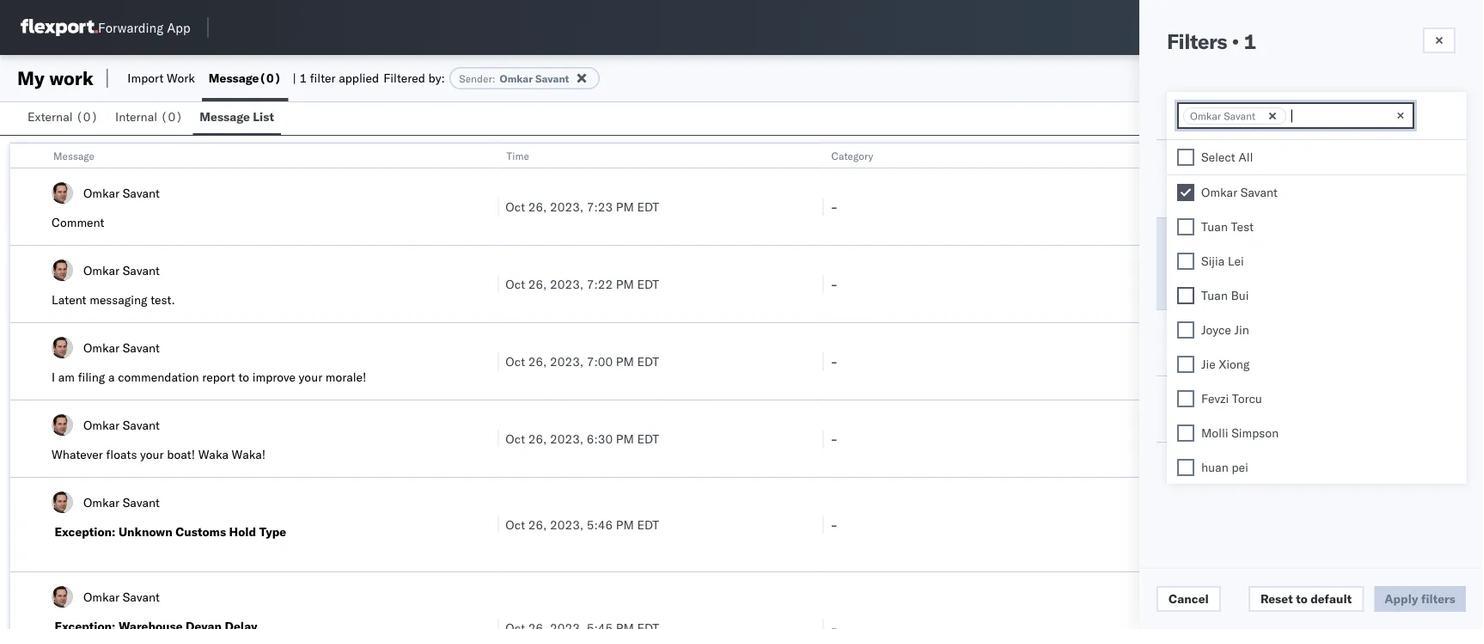 Task type: vqa. For each thing, say whether or not it's contained in the screenshot.
The Date
yes



Task type: locate. For each thing, give the bounding box(es) containing it.
0 vertical spatial 458574
[[1192, 199, 1237, 214]]

2023,
[[550, 199, 584, 214], [550, 276, 584, 291], [550, 354, 584, 369], [550, 431, 584, 446], [550, 517, 584, 532]]

2023, left 6:30
[[550, 431, 584, 446]]

0 vertical spatial to
[[239, 370, 249, 385]]

Search Shipments (/) text field
[[1155, 15, 1321, 40]]

message up message list
[[209, 70, 259, 86]]

0 horizontal spatial your
[[140, 447, 164, 462]]

am
[[58, 370, 75, 385]]

my work
[[17, 66, 94, 90]]

category
[[1292, 183, 1339, 198]]

26, for oct 26, 2023, 5:46 pm edt
[[529, 517, 547, 532]]

exception:
[[55, 524, 116, 539]]

2 - from the top
[[831, 276, 838, 291]]

pm for 7:23
[[616, 199, 634, 214]]

type right hold
[[259, 524, 286, 539]]

boat!
[[167, 447, 195, 462]]

cancel button
[[1157, 586, 1222, 612]]

external (0)
[[28, 109, 98, 124]]

edt for oct 26, 2023, 7:22 pm edt
[[637, 276, 660, 291]]

1 vertical spatial category
[[1168, 171, 1220, 186]]

1 horizontal spatial your
[[299, 370, 323, 385]]

1 flex- 458574 from the top
[[1156, 199, 1237, 214]]

to
[[239, 370, 249, 385], [1297, 592, 1308, 607]]

oct left 7:00
[[506, 354, 525, 369]]

1 right •
[[1244, 28, 1257, 54]]

4 edt from the top
[[637, 431, 660, 446]]

message list
[[200, 109, 274, 124]]

sender down tuan test
[[1168, 243, 1208, 258]]

default
[[1311, 592, 1353, 607]]

1 horizontal spatial sender
[[1168, 243, 1208, 258]]

1 oct from the top
[[506, 199, 525, 214]]

0 horizontal spatial (0)
[[76, 109, 98, 124]]

1 vertical spatial to
[[1297, 592, 1308, 607]]

flex- for oct 26, 2023, 7:22 pm edt
[[1156, 276, 1192, 291]]

(0)
[[259, 70, 282, 86], [76, 109, 98, 124], [161, 109, 183, 124]]

- for oct 26, 2023, 7:23 pm edt
[[831, 199, 838, 214]]

fevzi
[[1202, 391, 1230, 406]]

1 458574 from the top
[[1192, 199, 1237, 214]]

5 edt from the top
[[637, 517, 660, 532]]

458574 up tuan test
[[1192, 199, 1237, 214]]

message left list
[[200, 109, 250, 124]]

pm right 7:00
[[616, 354, 634, 369]]

omkar down the select
[[1202, 185, 1238, 200]]

edt right 6:30
[[637, 431, 660, 446]]

tuan for tuan test
[[1202, 219, 1229, 234]]

pm for 7:00
[[616, 354, 634, 369]]

your left morale!
[[299, 370, 323, 385]]

flex- for oct 26, 2023, 6:30 pm edt
[[1156, 431, 1192, 446]]

category
[[832, 149, 874, 162], [1168, 171, 1220, 186]]

sender : omkar savant
[[459, 72, 569, 85]]

1 horizontal spatial (0)
[[161, 109, 183, 124]]

resize handle column header for time
[[803, 144, 823, 629]]

2 flex- 458574 from the top
[[1156, 276, 1237, 291]]

3 flex- from the top
[[1156, 354, 1192, 369]]

2 edt from the top
[[637, 276, 660, 291]]

message for message type
[[1292, 103, 1340, 118]]

omkar down sijia
[[1186, 279, 1225, 294]]

edt right 7:00
[[637, 354, 660, 369]]

0 horizontal spatial sender
[[459, 72, 492, 85]]

1 vertical spatial work
[[1195, 149, 1218, 162]]

exception: unknown customs hold type
[[55, 524, 286, 539]]

savant up test.
[[123, 263, 160, 278]]

tuan left bui
[[1202, 288, 1229, 303]]

3 edt from the top
[[637, 354, 660, 369]]

latent messaging test.
[[52, 292, 175, 307]]

1 edt from the top
[[637, 199, 660, 214]]

waka!
[[232, 447, 266, 462]]

message up category
[[1292, 159, 1340, 174]]

None text field
[[1291, 108, 1308, 123]]

- for oct 26, 2023, 5:46 pm edt
[[831, 517, 838, 532]]

4 oct from the top
[[506, 431, 525, 446]]

0 vertical spatial your
[[299, 370, 323, 385]]

omkar savant up 'a'
[[83, 340, 160, 355]]

26, for oct 26, 2023, 6:30 pm edt
[[529, 431, 547, 446]]

message classification category
[[1292, 159, 1365, 198]]

4 2023, from the top
[[550, 431, 584, 446]]

edt right 7:22
[[637, 276, 660, 291]]

3 - from the top
[[831, 354, 838, 369]]

to right reset
[[1297, 592, 1308, 607]]

3 resize handle column header from the left
[[1128, 144, 1148, 629]]

2023, left 7:23
[[550, 199, 584, 214]]

omkar savant up unknown
[[83, 495, 160, 510]]

1 - from the top
[[831, 199, 838, 214]]

hold
[[229, 524, 256, 539]]

resize handle column header for related work item/shipment
[[1453, 144, 1474, 629]]

1 vertical spatial sender
[[1168, 243, 1208, 258]]

omkar savant down unknown
[[83, 589, 160, 604]]

related
[[1157, 149, 1193, 162]]

item/shipment
[[1221, 149, 1291, 162]]

458574
[[1192, 199, 1237, 214], [1192, 276, 1237, 291]]

1 pm from the top
[[616, 199, 634, 214]]

0 horizontal spatial category
[[832, 149, 874, 162]]

4 resize handle column header from the left
[[1453, 144, 1474, 629]]

0 horizontal spatial type
[[259, 524, 286, 539]]

0 vertical spatial 1
[[1244, 28, 1257, 54]]

savant up all at the top right
[[1224, 110, 1256, 123]]

1 flex- from the top
[[1156, 199, 1192, 214]]

created
[[1168, 401, 1214, 417]]

0 vertical spatial work
[[49, 66, 94, 90]]

1 resize handle column header from the left
[[477, 144, 498, 629]]

-
[[831, 199, 838, 214], [831, 276, 838, 291], [831, 354, 838, 369], [831, 431, 838, 446], [831, 517, 838, 532]]

flex- 1366815
[[1156, 431, 1244, 446]]

external
[[28, 109, 73, 124]]

5 2023, from the top
[[550, 517, 584, 532]]

savant
[[536, 72, 569, 85], [1224, 110, 1256, 123], [1241, 185, 1278, 200], [123, 185, 160, 200], [123, 263, 160, 278], [1228, 279, 1268, 294], [123, 340, 160, 355], [123, 417, 160, 432], [123, 495, 160, 510], [123, 589, 160, 604]]

omkar
[[500, 72, 533, 85], [1191, 110, 1222, 123], [1202, 185, 1238, 200], [83, 185, 120, 200], [83, 263, 120, 278], [1186, 279, 1225, 294], [83, 340, 120, 355], [83, 417, 120, 432], [83, 495, 120, 510], [83, 589, 120, 604]]

resize handle column header for message
[[477, 144, 498, 629]]

resize handle column header for category
[[1128, 144, 1148, 629]]

0 horizontal spatial work
[[49, 66, 94, 90]]

omkar up latent messaging test.
[[83, 263, 120, 278]]

0 vertical spatial tuan
[[1202, 219, 1229, 234]]

import work
[[128, 70, 195, 86]]

pm right 7:22
[[616, 276, 634, 291]]

oct 26, 2023, 7:23 pm edt
[[506, 199, 660, 214]]

external (0) button
[[21, 101, 108, 135]]

savant down item/shipment
[[1241, 185, 1278, 200]]

0 horizontal spatial 1
[[300, 70, 307, 86]]

2023, for 7:23
[[550, 199, 584, 214]]

2 resize handle column header from the left
[[803, 144, 823, 629]]

oct for oct 26, 2023, 7:23 pm edt
[[506, 199, 525, 214]]

2 458574 from the top
[[1192, 276, 1237, 291]]

reset to default button
[[1249, 586, 1365, 612]]

2023, left 5:46
[[550, 517, 584, 532]]

0 vertical spatial category
[[832, 149, 874, 162]]

message up related on the top right of the page
[[1168, 103, 1218, 118]]

1
[[1244, 28, 1257, 54], [300, 70, 307, 86]]

(0) for internal (0)
[[161, 109, 183, 124]]

26, down time
[[529, 199, 547, 214]]

- for oct 26, 2023, 7:22 pm edt
[[831, 276, 838, 291]]

latent
[[52, 292, 86, 307]]

1 horizontal spatial to
[[1297, 592, 1308, 607]]

3 26, from the top
[[529, 354, 547, 369]]

4 flex- from the top
[[1156, 431, 1192, 446]]

flex- down related on the top right of the page
[[1156, 199, 1192, 214]]

2023, for 5:46
[[550, 517, 584, 532]]

improve
[[253, 370, 296, 385]]

flex- 458574 up tuan test
[[1156, 199, 1237, 214]]

3 pm from the top
[[616, 354, 634, 369]]

message inside button
[[200, 109, 250, 124]]

type
[[1221, 103, 1248, 118], [259, 524, 286, 539]]

pm for 6:30
[[616, 431, 634, 446]]

my
[[17, 66, 45, 90]]

1366815
[[1192, 431, 1244, 446]]

omkar savant button
[[1168, 273, 1456, 299], [10, 573, 1474, 629]]

1 26, from the top
[[529, 199, 547, 214]]

joyce jin
[[1202, 322, 1250, 337]]

omkar inside list box
[[1202, 185, 1238, 200]]

tuan for tuan bui
[[1202, 288, 1229, 303]]

applied
[[339, 70, 379, 86]]

None checkbox
[[1178, 149, 1195, 166], [1178, 184, 1195, 201], [1178, 253, 1195, 270], [1178, 322, 1195, 339], [1178, 356, 1195, 373], [1178, 390, 1195, 408], [1178, 459, 1195, 476], [1178, 149, 1195, 166], [1178, 184, 1195, 201], [1178, 253, 1195, 270], [1178, 322, 1195, 339], [1178, 356, 1195, 373], [1178, 390, 1195, 408], [1178, 459, 1195, 476]]

message left type
[[1292, 103, 1340, 118]]

1 2023, from the top
[[550, 199, 584, 214]]

1 right |
[[300, 70, 307, 86]]

2023, left 7:00
[[550, 354, 584, 369]]

internal
[[115, 109, 157, 124]]

pm right 7:23
[[616, 199, 634, 214]]

(0) right internal
[[161, 109, 183, 124]]

4 - from the top
[[831, 431, 838, 446]]

filter
[[310, 70, 336, 86]]

omkar up floats
[[83, 417, 120, 432]]

5 pm from the top
[[616, 517, 634, 532]]

4 pm from the top
[[616, 431, 634, 446]]

test
[[1232, 219, 1254, 234]]

resize handle column header
[[477, 144, 498, 629], [803, 144, 823, 629], [1128, 144, 1148, 629], [1453, 144, 1474, 629]]

your left boat!
[[140, 447, 164, 462]]

oct left 7:22
[[506, 276, 525, 291]]

1 vertical spatial 1
[[300, 70, 307, 86]]

1 horizontal spatial work
[[1195, 149, 1218, 162]]

oct left 6:30
[[506, 431, 525, 446]]

2 26, from the top
[[529, 276, 547, 291]]

4 26, from the top
[[529, 431, 547, 446]]

omkar savant down sijia lei
[[1186, 279, 1268, 294]]

flex- 458574 for oct 26, 2023, 7:23 pm edt
[[1156, 199, 1237, 214]]

(0) right external
[[76, 109, 98, 124]]

omkar up filing
[[83, 340, 120, 355]]

pei
[[1232, 460, 1249, 475]]

flex- down created
[[1156, 431, 1192, 446]]

0 vertical spatial flex- 458574
[[1156, 199, 1237, 214]]

type up related work item/shipment
[[1221, 103, 1248, 118]]

edt
[[637, 199, 660, 214], [637, 276, 660, 291], [637, 354, 660, 369], [637, 431, 660, 446], [637, 517, 660, 532]]

savant down unknown
[[123, 589, 160, 604]]

1 vertical spatial 458574
[[1192, 276, 1237, 291]]

flex-
[[1156, 199, 1192, 214], [1156, 276, 1192, 291], [1156, 354, 1192, 369], [1156, 431, 1192, 446]]

omkar right ":" on the left of page
[[500, 72, 533, 85]]

2023, for 7:22
[[550, 276, 584, 291]]

oct left 5:46
[[506, 517, 525, 532]]

flex- left the tuan bui
[[1156, 276, 1192, 291]]

pm for 5:46
[[616, 517, 634, 532]]

2 pm from the top
[[616, 276, 634, 291]]

tuan bui
[[1202, 288, 1250, 303]]

message inside message classification category
[[1292, 159, 1340, 174]]

1 vertical spatial type
[[259, 524, 286, 539]]

0 horizontal spatial to
[[239, 370, 249, 385]]

5 oct from the top
[[506, 517, 525, 532]]

26, left 7:00
[[529, 354, 547, 369]]

omkar up exception:
[[83, 495, 120, 510]]

edt for oct 26, 2023, 6:30 pm edt
[[637, 431, 660, 446]]

sijia lei
[[1202, 254, 1245, 269]]

app
[[167, 19, 191, 36]]

(0) for message (0)
[[259, 70, 282, 86]]

1 horizontal spatial type
[[1221, 103, 1248, 118]]

oct down time
[[506, 199, 525, 214]]

2023, left 7:22
[[550, 276, 584, 291]]

3 oct from the top
[[506, 354, 525, 369]]

work for related
[[1195, 149, 1218, 162]]

26, left 6:30
[[529, 431, 547, 446]]

- for oct 26, 2023, 7:00 pm edt
[[831, 354, 838, 369]]

flex- down shipment at right bottom
[[1156, 354, 1192, 369]]

sender right by:
[[459, 72, 492, 85]]

filters
[[1168, 28, 1228, 54]]

message for message classification category
[[1292, 159, 1340, 174]]

flex- for oct 26, 2023, 7:23 pm edt
[[1156, 199, 1192, 214]]

5 - from the top
[[831, 517, 838, 532]]

2 flex- from the top
[[1156, 276, 1192, 291]]

3 2023, from the top
[[550, 354, 584, 369]]

message down external (0) button
[[53, 149, 95, 162]]

1 vertical spatial flex- 458574
[[1156, 276, 1237, 291]]

jie
[[1202, 357, 1216, 372]]

bui
[[1232, 288, 1250, 303]]

5 26, from the top
[[529, 517, 547, 532]]

1 tuan from the top
[[1202, 219, 1229, 234]]

None checkbox
[[1178, 218, 1195, 236], [1178, 287, 1195, 304], [1178, 425, 1195, 442], [1178, 218, 1195, 236], [1178, 287, 1195, 304], [1178, 425, 1195, 442]]

2 oct from the top
[[506, 276, 525, 291]]

458574 down sijia
[[1192, 276, 1237, 291]]

pm right 6:30
[[616, 431, 634, 446]]

to right report
[[239, 370, 249, 385]]

tuan
[[1202, 219, 1229, 234], [1202, 288, 1229, 303]]

flex- 458574 down sijia
[[1156, 276, 1237, 291]]

2 tuan from the top
[[1202, 288, 1229, 303]]

oct
[[506, 199, 525, 214], [506, 276, 525, 291], [506, 354, 525, 369], [506, 431, 525, 446], [506, 517, 525, 532]]

tuan left test in the top right of the page
[[1202, 219, 1229, 234]]

(0) left |
[[259, 70, 282, 86]]

pm right 5:46
[[616, 517, 634, 532]]

1 vertical spatial tuan
[[1202, 288, 1229, 303]]

26, left 7:22
[[529, 276, 547, 291]]

2 horizontal spatial (0)
[[259, 70, 282, 86]]

savant right ":" on the left of page
[[536, 72, 569, 85]]

2023, for 7:00
[[550, 354, 584, 369]]

edt right 7:23
[[637, 199, 660, 214]]

work
[[49, 66, 94, 90], [1195, 149, 1218, 162]]

message
[[209, 70, 259, 86], [1168, 103, 1218, 118], [1292, 103, 1340, 118], [200, 109, 250, 124], [53, 149, 95, 162], [1292, 159, 1340, 174]]

work right related on the top right of the page
[[1195, 149, 1218, 162]]

forwarding
[[98, 19, 164, 36]]

sender for sender
[[1168, 243, 1208, 258]]

2 2023, from the top
[[550, 276, 584, 291]]

26, left 5:46
[[529, 517, 547, 532]]

0 vertical spatial sender
[[459, 72, 492, 85]]

edt right 5:46
[[637, 517, 660, 532]]

list box
[[1168, 140, 1467, 629]]

6:30
[[587, 431, 613, 446]]

omkar up the select
[[1191, 110, 1222, 123]]

work up external (0)
[[49, 66, 94, 90]]



Task type: describe. For each thing, give the bounding box(es) containing it.
joyce
[[1202, 322, 1232, 337]]

flex- for oct 26, 2023, 7:00 pm edt
[[1156, 354, 1192, 369]]

26, for oct 26, 2023, 7:22 pm edt
[[529, 276, 547, 291]]

related work item/shipment
[[1157, 149, 1291, 162]]

cancel
[[1169, 592, 1209, 607]]

torcu
[[1233, 391, 1263, 406]]

oct for oct 26, 2023, 6:30 pm edt
[[506, 431, 525, 446]]

flex- 1854269
[[1156, 354, 1244, 369]]

omkar savant up messaging at the top of the page
[[83, 263, 160, 278]]

morale!
[[326, 370, 367, 385]]

1 vertical spatial your
[[140, 447, 164, 462]]

458574 for oct 26, 2023, 7:22 pm edt
[[1192, 276, 1237, 291]]

2023, for 6:30
[[550, 431, 584, 446]]

savant up unknown
[[123, 495, 160, 510]]

classification
[[1292, 171, 1365, 186]]

message for message list
[[200, 109, 250, 124]]

huan
[[1202, 460, 1229, 475]]

message for message
[[53, 149, 95, 162]]

flexport. image
[[21, 19, 98, 36]]

huan pei
[[1202, 460, 1249, 475]]

import
[[128, 70, 164, 86]]

0 vertical spatial type
[[1221, 103, 1248, 118]]

list box containing select all
[[1168, 140, 1467, 629]]

select
[[1202, 150, 1236, 165]]

oct for oct 26, 2023, 7:00 pm edt
[[506, 354, 525, 369]]

internal (0) button
[[108, 101, 193, 135]]

edt for oct 26, 2023, 5:46 pm edt
[[637, 517, 660, 532]]

jie xiong
[[1202, 357, 1250, 372]]

all
[[1239, 150, 1254, 165]]

report
[[202, 370, 235, 385]]

filters • 1
[[1168, 28, 1257, 54]]

xiong
[[1219, 357, 1250, 372]]

omkar savant up comment
[[83, 185, 160, 200]]

savant down lei
[[1228, 279, 1268, 294]]

26, for oct 26, 2023, 7:23 pm edt
[[529, 199, 547, 214]]

omkar savant up floats
[[83, 417, 160, 432]]

edt for oct 26, 2023, 7:23 pm edt
[[637, 199, 660, 214]]

type
[[1343, 103, 1367, 118]]

message for message type
[[1168, 103, 1218, 118]]

message for message (0)
[[209, 70, 259, 86]]

molli
[[1202, 426, 1229, 441]]

omkar up comment
[[83, 185, 120, 200]]

oct 26, 2023, 7:00 pm edt
[[506, 354, 660, 369]]

sijia
[[1202, 254, 1225, 269]]

work
[[167, 70, 195, 86]]

oct 26, 2023, 7:22 pm edt
[[506, 276, 660, 291]]

oct for oct 26, 2023, 7:22 pm edt
[[506, 276, 525, 291]]

commendation
[[118, 370, 199, 385]]

sender for sender : omkar savant
[[459, 72, 492, 85]]

7:23
[[587, 199, 613, 214]]

created date
[[1168, 401, 1244, 417]]

a
[[108, 370, 115, 385]]

comment
[[52, 215, 104, 230]]

flex- 458574 for oct 26, 2023, 7:22 pm edt
[[1156, 276, 1237, 291]]

to inside button
[[1297, 592, 1308, 607]]

savant down internal (0) button
[[123, 185, 160, 200]]

|
[[293, 70, 296, 86]]

whatever floats your boat! waka waka!
[[52, 447, 266, 462]]

oct for oct 26, 2023, 5:46 pm edt
[[506, 517, 525, 532]]

5:46
[[587, 517, 613, 532]]

forwarding app link
[[21, 19, 191, 36]]

tuan test
[[1202, 219, 1254, 234]]

test.
[[151, 292, 175, 307]]

floats
[[106, 447, 137, 462]]

reset to default
[[1261, 592, 1353, 607]]

omkar savant up related work item/shipment
[[1191, 110, 1256, 123]]

(0) for external (0)
[[76, 109, 98, 124]]

message (0)
[[209, 70, 282, 86]]

shipment
[[1168, 335, 1223, 350]]

list
[[253, 109, 274, 124]]

omkar savant up test in the top right of the page
[[1202, 185, 1278, 200]]

0 vertical spatial omkar savant button
[[1168, 273, 1456, 299]]

savant up commendation
[[123, 340, 160, 355]]

forwarding app
[[98, 19, 191, 36]]

import work button
[[121, 55, 202, 101]]

7:22
[[587, 276, 613, 291]]

1854269
[[1192, 354, 1244, 369]]

1 horizontal spatial 1
[[1244, 28, 1257, 54]]

message list button
[[193, 101, 281, 135]]

458574 for oct 26, 2023, 7:23 pm edt
[[1192, 199, 1237, 214]]

filtered
[[384, 70, 425, 86]]

waka
[[198, 447, 229, 462]]

:
[[492, 72, 496, 85]]

select all
[[1202, 150, 1254, 165]]

- for oct 26, 2023, 6:30 pm edt
[[831, 431, 838, 446]]

reset
[[1261, 592, 1294, 607]]

lei
[[1228, 254, 1245, 269]]

savant up whatever floats your boat! waka waka!
[[123, 417, 160, 432]]

customs
[[176, 524, 226, 539]]

1 horizontal spatial category
[[1168, 171, 1220, 186]]

oct 26, 2023, 5:46 pm edt
[[506, 517, 660, 532]]

fevzi torcu
[[1202, 391, 1263, 406]]

message type
[[1292, 103, 1367, 118]]

1 vertical spatial omkar savant button
[[10, 573, 1474, 629]]

7:00
[[587, 354, 613, 369]]

whatever
[[52, 447, 103, 462]]

filing
[[78, 370, 105, 385]]

pm for 7:22
[[616, 276, 634, 291]]

simpson
[[1232, 426, 1279, 441]]

unknown
[[119, 524, 173, 539]]

time
[[507, 149, 529, 162]]

edt for oct 26, 2023, 7:00 pm edt
[[637, 354, 660, 369]]

•
[[1232, 28, 1240, 54]]

messaging
[[90, 292, 147, 307]]

molli simpson
[[1202, 426, 1279, 441]]

omkar down exception:
[[83, 589, 120, 604]]

work for my
[[49, 66, 94, 90]]

i
[[52, 370, 55, 385]]

26, for oct 26, 2023, 7:00 pm edt
[[529, 354, 547, 369]]

jin
[[1235, 322, 1250, 337]]

oct 26, 2023, 6:30 pm edt
[[506, 431, 660, 446]]

internal (0)
[[115, 109, 183, 124]]

i am filing a commendation report to improve your morale!
[[52, 370, 367, 385]]

| 1 filter applied filtered by:
[[293, 70, 445, 86]]



